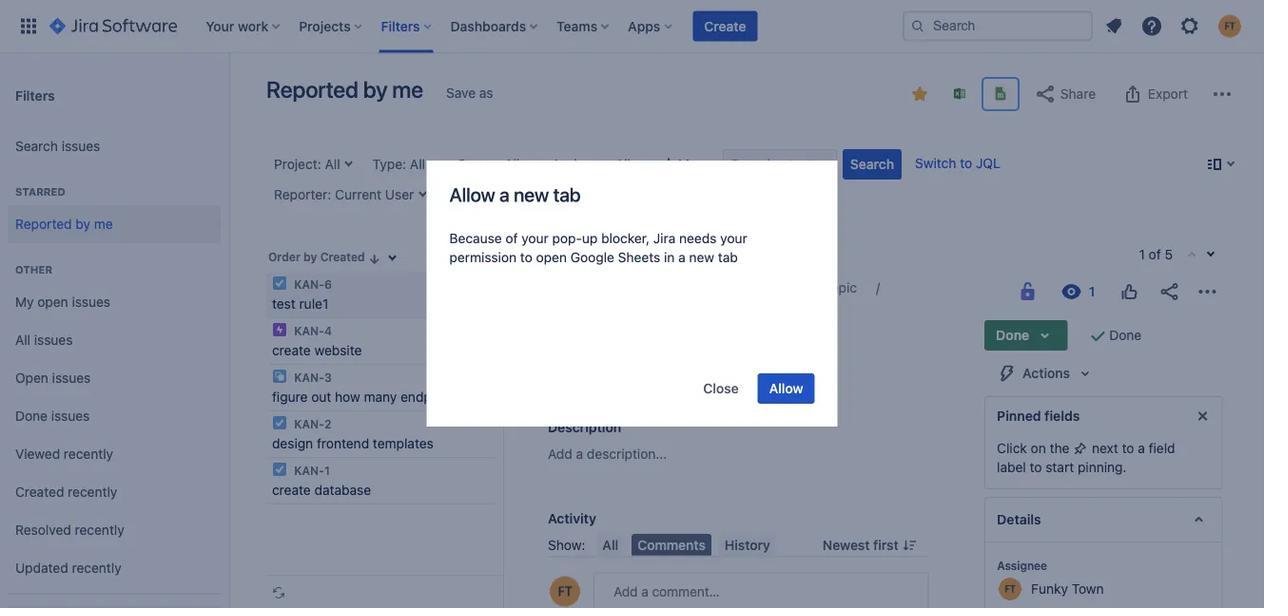 Task type: describe. For each thing, give the bounding box(es) containing it.
jql
[[976, 156, 1001, 171]]

other group
[[8, 244, 221, 594]]

other
[[15, 264, 52, 276]]

create for create website
[[272, 343, 311, 359]]

we
[[465, 390, 483, 405]]

open
[[37, 295, 68, 310]]

reported by me link
[[8, 205, 221, 244]]

0 vertical spatial 1
[[1139, 247, 1145, 263]]

created inside the order by created "link"
[[320, 251, 365, 264]]

all for all
[[603, 538, 619, 554]]

design frontend templates
[[272, 436, 434, 452]]

pinning.
[[1077, 460, 1126, 476]]

all issues
[[15, 333, 73, 348]]

fields
[[1044, 409, 1080, 424]]

order by created link
[[266, 245, 384, 268]]

show:
[[548, 538, 585, 554]]

description...
[[587, 447, 667, 462]]

0 horizontal spatial 1
[[324, 464, 330, 478]]

recently for resolved recently
[[75, 523, 124, 539]]

by for reported by me link
[[76, 217, 90, 232]]

viewed recently link
[[8, 436, 221, 474]]

0 vertical spatial reported by me
[[266, 76, 423, 103]]

done issues
[[15, 409, 90, 424]]

to for next
[[1122, 441, 1134, 457]]

done for done
[[1109, 328, 1141, 343]]

created recently
[[15, 485, 117, 500]]

search issues link
[[8, 127, 221, 166]]

hide message image
[[1191, 405, 1214, 428]]

to for switch
[[960, 156, 972, 171]]

test
[[272, 296, 296, 312]]

reported by me inside "starred" group
[[15, 217, 113, 232]]

click
[[997, 441, 1027, 457]]

1 of 5
[[1139, 247, 1173, 263]]

as
[[479, 85, 493, 101]]

next to a field label to start pinning.
[[997, 441, 1175, 476]]

by for the order by created "link"
[[304, 251, 317, 264]]

all issues link
[[8, 322, 221, 360]]

updated recently
[[15, 561, 121, 577]]

kan-1
[[291, 464, 330, 478]]

open issues
[[15, 371, 91, 386]]

Search field
[[903, 11, 1093, 41]]

starred group
[[8, 166, 221, 249]]

share link
[[1025, 79, 1105, 109]]

search for search issues
[[15, 139, 58, 154]]

Search issues using keywords text field
[[723, 149, 837, 180]]

updated recently link
[[8, 550, 221, 588]]

reported inside "starred" group
[[15, 217, 72, 232]]

kan-2
[[291, 418, 331, 431]]

description
[[548, 420, 621, 436]]

field
[[1148, 441, 1175, 457]]

next
[[1092, 441, 1118, 457]]

comments
[[638, 538, 706, 554]]

create
[[704, 18, 746, 34]]

resolved recently
[[15, 523, 124, 539]]

2
[[324, 418, 331, 431]]

test rule1
[[272, 296, 328, 312]]

small image
[[912, 87, 928, 102]]

many
[[364, 390, 397, 405]]

viewed
[[15, 447, 60, 462]]

save as button
[[437, 78, 503, 108]]

of
[[1149, 247, 1161, 263]]

all button
[[597, 535, 624, 557]]

created inside created recently 'link'
[[15, 485, 64, 500]]

search image
[[910, 19, 926, 34]]

issues for search issues
[[62, 139, 100, 154]]

order
[[268, 251, 301, 264]]

history
[[725, 538, 770, 554]]

on
[[1030, 441, 1046, 457]]

switch to jql link
[[915, 156, 1001, 171]]

open
[[15, 371, 48, 386]]

details
[[997, 512, 1041, 528]]

task image for design frontend templates
[[272, 416, 287, 431]]

task image for test rule1
[[272, 276, 287, 291]]

epic image
[[272, 322, 287, 338]]

create database
[[272, 483, 371, 498]]

search for search
[[850, 156, 894, 172]]

menu bar containing all
[[593, 535, 780, 557]]

create button
[[693, 11, 758, 41]]

subtask image
[[272, 369, 287, 384]]

export button
[[1112, 79, 1198, 109]]

open issues link
[[8, 360, 221, 398]]

kan-6
[[291, 278, 332, 291]]

my
[[15, 295, 34, 310]]

issues inside 'link'
[[72, 295, 110, 310]]

rule1
[[299, 296, 328, 312]]

1 horizontal spatial reported
[[266, 76, 358, 103]]

issues for all issues
[[34, 333, 73, 348]]

3
[[324, 371, 332, 384]]

label
[[997, 460, 1026, 476]]

0 vertical spatial me
[[392, 76, 423, 103]]



Task type: locate. For each thing, give the bounding box(es) containing it.
kan- for rule1
[[294, 278, 324, 291]]

recently for viewed recently
[[64, 447, 113, 462]]

issues for done issues
[[51, 409, 90, 424]]

to left jql
[[960, 156, 972, 171]]

create for create database
[[272, 483, 311, 498]]

2 horizontal spatial to
[[1122, 441, 1134, 457]]

small image
[[367, 252, 382, 267]]

1 kan- from the top
[[294, 278, 324, 291]]

figure out how many endpoints we need
[[272, 390, 517, 405]]

frontend
[[317, 436, 369, 452]]

kan- for out
[[294, 371, 324, 384]]

search inside button
[[850, 156, 894, 172]]

1 horizontal spatial done
[[1109, 328, 1141, 343]]

1 vertical spatial create
[[272, 483, 311, 498]]

viewed recently
[[15, 447, 113, 462]]

1 vertical spatial me
[[94, 217, 113, 232]]

search up the starred at the top left of page
[[15, 139, 58, 154]]

all for all issues
[[15, 333, 31, 348]]

6
[[324, 278, 332, 291]]

order by created
[[268, 251, 365, 264]]

task image up design
[[272, 416, 287, 431]]

a right add
[[576, 447, 583, 462]]

1 horizontal spatial search
[[850, 156, 894, 172]]

kan- for database
[[294, 464, 324, 478]]

1 vertical spatial reported
[[15, 217, 72, 232]]

1 vertical spatial 1
[[324, 464, 330, 478]]

me inside "starred" group
[[94, 217, 113, 232]]

remove criteria image
[[429, 187, 445, 202]]

1 vertical spatial all
[[603, 538, 619, 554]]

comments button
[[632, 535, 712, 557]]

3 kan- from the top
[[294, 371, 324, 384]]

add a description...
[[548, 447, 667, 462]]

done issues link
[[8, 398, 221, 436]]

reported
[[266, 76, 358, 103], [15, 217, 72, 232]]

next issue 'kan-4' ( type 'j' ) image
[[1203, 247, 1219, 263]]

kan- up create database
[[294, 464, 324, 478]]

add
[[548, 447, 572, 462]]

kan- for frontend
[[294, 418, 324, 431]]

1 horizontal spatial a
[[1138, 441, 1145, 457]]

group
[[8, 594, 221, 609]]

recently for created recently
[[68, 485, 117, 500]]

recently down created recently 'link'
[[75, 523, 124, 539]]

0 vertical spatial done
[[1109, 328, 1141, 343]]

kan- up out
[[294, 371, 324, 384]]

2 create from the top
[[272, 483, 311, 498]]

1 task image from the top
[[272, 276, 287, 291]]

start
[[1045, 460, 1074, 476]]

0 horizontal spatial to
[[960, 156, 972, 171]]

figure
[[272, 390, 308, 405]]

me
[[392, 76, 423, 103], [94, 217, 113, 232]]

assignee
[[997, 559, 1047, 573]]

1 horizontal spatial all
[[603, 538, 619, 554]]

resolved recently link
[[8, 512, 221, 550]]

1 horizontal spatial me
[[392, 76, 423, 103]]

1 horizontal spatial reported by me
[[266, 76, 423, 103]]

my open issues
[[15, 295, 110, 310]]

me left save
[[392, 76, 423, 103]]

0 vertical spatial create
[[272, 343, 311, 359]]

2 vertical spatial to
[[1029, 460, 1042, 476]]

search left switch
[[850, 156, 894, 172]]

how
[[335, 390, 360, 405]]

open in microsoft excel image
[[952, 86, 968, 101]]

1 vertical spatial by
[[76, 217, 90, 232]]

1 horizontal spatial by
[[304, 251, 317, 264]]

all
[[15, 333, 31, 348], [603, 538, 619, 554]]

save
[[446, 85, 476, 101]]

a inside next to a field label to start pinning.
[[1138, 441, 1145, 457]]

reported by me
[[266, 76, 423, 103], [15, 217, 113, 232]]

0 vertical spatial reported
[[266, 76, 358, 103]]

kan- up design
[[294, 418, 324, 431]]

endpoints
[[401, 390, 462, 405]]

2 vertical spatial by
[[304, 251, 317, 264]]

1 left of
[[1139, 247, 1145, 263]]

0 horizontal spatial done
[[15, 409, 48, 424]]

1 vertical spatial reported by me
[[15, 217, 113, 232]]

newest
[[823, 538, 870, 554]]

0 horizontal spatial created
[[15, 485, 64, 500]]

1 vertical spatial done
[[15, 409, 48, 424]]

switch
[[915, 156, 957, 171]]

menu bar
[[593, 535, 780, 557]]

kan-4
[[291, 324, 332, 338]]

by inside reported by me link
[[76, 217, 90, 232]]

0 horizontal spatial by
[[76, 217, 90, 232]]

2 kan- from the top
[[294, 324, 324, 338]]

to right next
[[1122, 441, 1134, 457]]

created down viewed at left bottom
[[15, 485, 64, 500]]

updated
[[15, 561, 68, 577]]

search button
[[843, 149, 902, 180]]

need
[[486, 390, 517, 405]]

recently
[[64, 447, 113, 462], [68, 485, 117, 500], [75, 523, 124, 539], [72, 561, 121, 577]]

done image
[[1086, 324, 1109, 347]]

0 horizontal spatial a
[[576, 447, 583, 462]]

1 vertical spatial search
[[850, 156, 894, 172]]

0 vertical spatial search
[[15, 139, 58, 154]]

done down open
[[15, 409, 48, 424]]

newest first
[[823, 538, 899, 554]]

done inside done issues link
[[15, 409, 48, 424]]

open in google sheets image
[[993, 86, 1008, 101]]

website
[[314, 343, 362, 359]]

all right show:
[[603, 538, 619, 554]]

kan- up the rule1
[[294, 278, 324, 291]]

1 horizontal spatial 1
[[1139, 247, 1145, 263]]

1 up create database
[[324, 464, 330, 478]]

by inside the order by created "link"
[[304, 251, 317, 264]]

kan- up create website
[[294, 324, 324, 338]]

create banner
[[0, 0, 1264, 53]]

recently down viewed recently link
[[68, 485, 117, 500]]

0 vertical spatial task image
[[272, 276, 287, 291]]

templates
[[373, 436, 434, 452]]

done for done issues
[[15, 409, 48, 424]]

export
[[1148, 86, 1188, 102]]

pinned
[[997, 409, 1041, 424]]

a
[[1138, 441, 1145, 457], [576, 447, 583, 462]]

task image up test
[[272, 276, 287, 291]]

by
[[363, 76, 387, 103], [76, 217, 90, 232], [304, 251, 317, 264]]

5 kan- from the top
[[294, 464, 324, 478]]

done down 1 of 5 on the right of page
[[1109, 328, 1141, 343]]

created up 6
[[320, 251, 365, 264]]

Add a comment… field
[[594, 573, 929, 609]]

0 horizontal spatial reported by me
[[15, 217, 113, 232]]

create
[[272, 343, 311, 359], [272, 483, 311, 498]]

0 vertical spatial created
[[320, 251, 365, 264]]

1 vertical spatial created
[[15, 485, 64, 500]]

all inside button
[[603, 538, 619, 554]]

2 task image from the top
[[272, 416, 287, 431]]

recently up created recently
[[64, 447, 113, 462]]

click on the
[[997, 441, 1073, 457]]

me down search issues link
[[94, 217, 113, 232]]

4 kan- from the top
[[294, 418, 324, 431]]

newest first image
[[902, 538, 918, 554]]

design
[[272, 436, 313, 452]]

1 create from the top
[[272, 343, 311, 359]]

2 horizontal spatial by
[[363, 76, 387, 103]]

recently inside 'link'
[[68, 485, 117, 500]]

jira software image
[[49, 15, 177, 38], [49, 15, 177, 38]]

0 vertical spatial by
[[363, 76, 387, 103]]

task image
[[272, 462, 287, 478]]

to down click on the
[[1029, 460, 1042, 476]]

my open issues link
[[8, 283, 221, 322]]

create down task icon
[[272, 483, 311, 498]]

create down epic "image"
[[272, 343, 311, 359]]

resolved
[[15, 523, 71, 539]]

created recently link
[[8, 474, 221, 512]]

history button
[[719, 535, 776, 557]]

filters
[[15, 87, 55, 103]]

0 horizontal spatial me
[[94, 217, 113, 232]]

share
[[1061, 86, 1096, 102]]

all down "my"
[[15, 333, 31, 348]]

search issues
[[15, 139, 100, 154]]

0 vertical spatial all
[[15, 333, 31, 348]]

recently for updated recently
[[72, 561, 121, 577]]

to
[[960, 156, 972, 171], [1122, 441, 1134, 457], [1029, 460, 1042, 476]]

5
[[1165, 247, 1173, 263]]

issues for open issues
[[52, 371, 91, 386]]

out
[[311, 390, 331, 405]]

0 horizontal spatial search
[[15, 139, 58, 154]]

save as
[[446, 85, 493, 101]]

a left field
[[1138, 441, 1145, 457]]

1 vertical spatial to
[[1122, 441, 1134, 457]]

task image
[[272, 276, 287, 291], [272, 416, 287, 431]]

profile image of funky town image
[[550, 577, 580, 607]]

search
[[15, 139, 58, 154], [850, 156, 894, 172]]

recently down 'resolved recently' link
[[72, 561, 121, 577]]

0 horizontal spatial all
[[15, 333, 31, 348]]

1 horizontal spatial to
[[1029, 460, 1042, 476]]

not available - this is the first issue image
[[1184, 248, 1200, 264]]

create website
[[272, 343, 362, 359]]

primary element
[[11, 0, 903, 53]]

pinned fields
[[997, 409, 1080, 424]]

0 horizontal spatial reported
[[15, 217, 72, 232]]

1 vertical spatial task image
[[272, 416, 287, 431]]

by right order
[[304, 251, 317, 264]]

issues
[[62, 139, 100, 154], [72, 295, 110, 310], [34, 333, 73, 348], [52, 371, 91, 386], [51, 409, 90, 424]]

switch to jql
[[915, 156, 1001, 171]]

all inside 'other' group
[[15, 333, 31, 348]]

starred
[[15, 186, 65, 198]]

1 horizontal spatial created
[[320, 251, 365, 264]]

the
[[1049, 441, 1069, 457]]

4
[[324, 324, 332, 338]]

kan-3
[[291, 371, 332, 384]]

kan-
[[294, 278, 324, 291], [294, 324, 324, 338], [294, 371, 324, 384], [294, 418, 324, 431], [294, 464, 324, 478]]

by up my open issues at the left of the page
[[76, 217, 90, 232]]

kan- for website
[[294, 324, 324, 338]]

0 vertical spatial to
[[960, 156, 972, 171]]

first
[[873, 538, 899, 554]]

by left save
[[363, 76, 387, 103]]

database
[[314, 483, 371, 498]]

details element
[[984, 498, 1222, 543]]



Task type: vqa. For each thing, say whether or not it's contained in the screenshot.
"Create" "button"
yes



